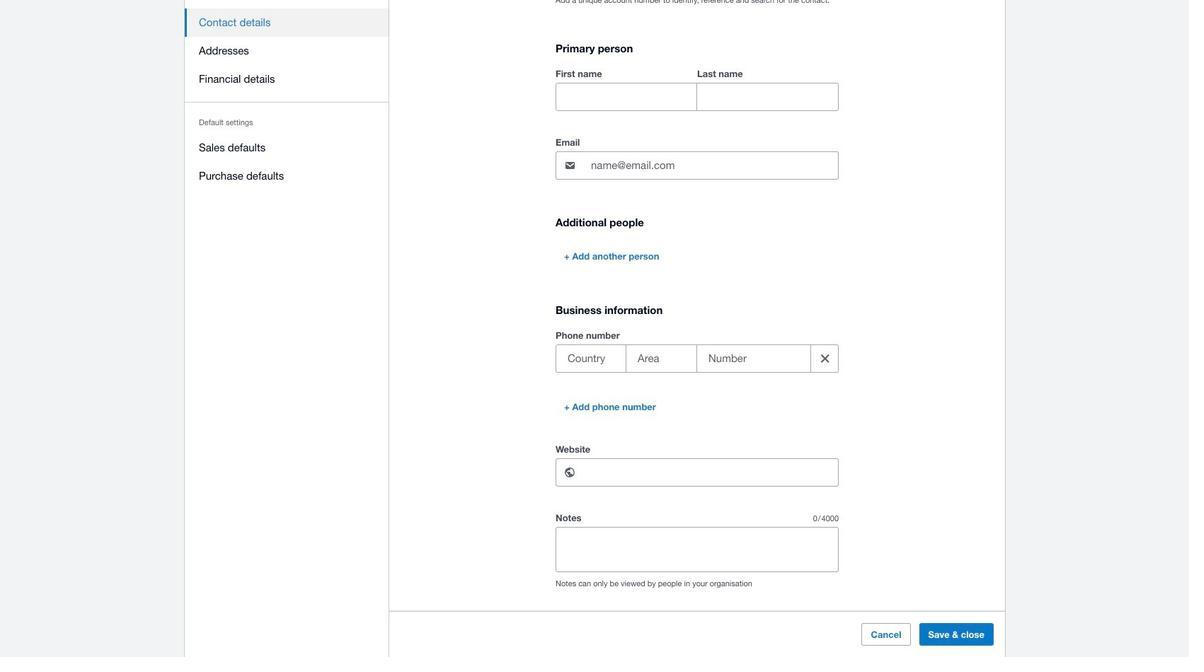 Task type: locate. For each thing, give the bounding box(es) containing it.
Area field
[[626, 346, 696, 372]]

group
[[556, 65, 839, 111], [556, 345, 839, 373]]

1 group from the top
[[556, 65, 839, 111]]

Country field
[[556, 346, 626, 372]]

remove phone number image
[[811, 345, 839, 373]]

menu
[[185, 0, 389, 199]]

1 vertical spatial group
[[556, 345, 839, 373]]

None field
[[556, 84, 696, 111], [697, 84, 838, 111], [556, 84, 696, 111], [697, 84, 838, 111]]

None text field
[[590, 459, 838, 486], [556, 528, 838, 572], [590, 459, 838, 486], [556, 528, 838, 572]]

Number field
[[697, 346, 805, 372]]

0 vertical spatial group
[[556, 65, 839, 111]]



Task type: vqa. For each thing, say whether or not it's contained in the screenshot.
&
no



Task type: describe. For each thing, give the bounding box(es) containing it.
2 group from the top
[[556, 345, 839, 373]]

name@email.com text field
[[590, 152, 838, 179]]



